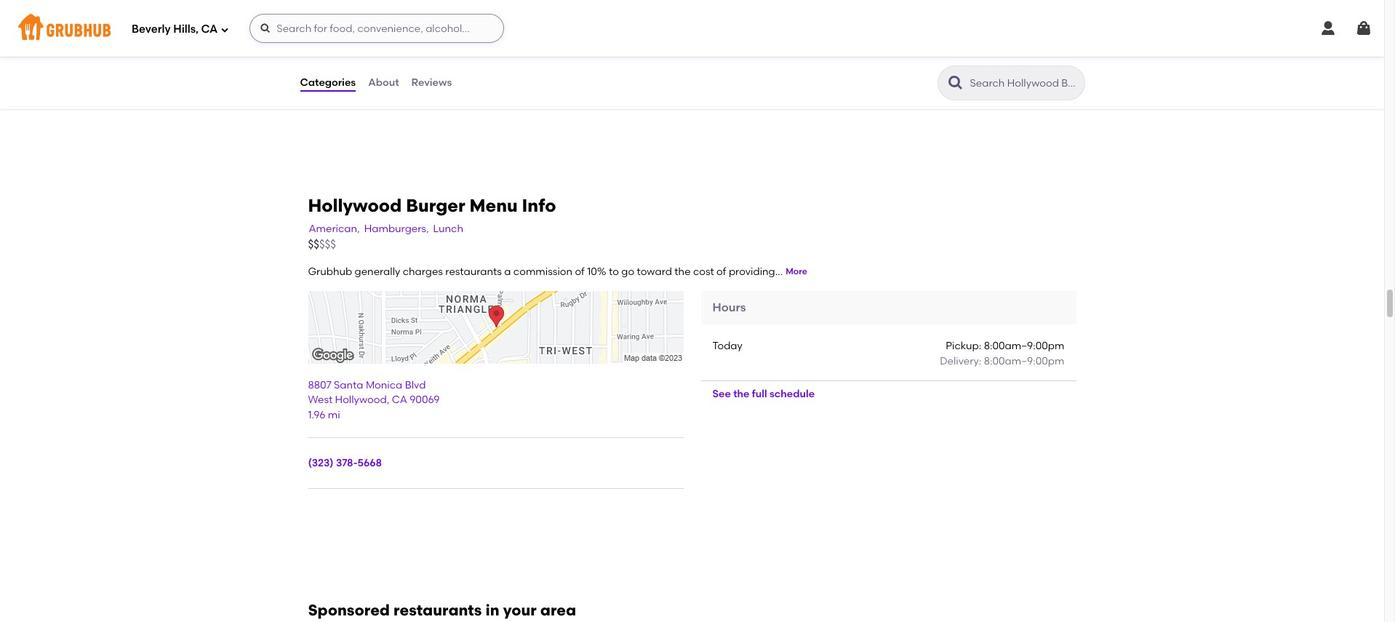Task type: locate. For each thing, give the bounding box(es) containing it.
8:00am–9:00pm
[[984, 340, 1065, 352], [984, 355, 1065, 367]]

hamburgers, button
[[364, 221, 430, 237]]

commission
[[514, 265, 573, 278]]

1 vertical spatial the
[[734, 388, 750, 400]]

of right cost
[[717, 265, 727, 278]]

0 horizontal spatial the
[[675, 265, 691, 278]]

restaurants left a
[[446, 265, 502, 278]]

ca inside 8807 santa monica blvd west hollywood , ca 90069 1.96 mi
[[392, 394, 407, 406]]

see the full schedule
[[713, 388, 815, 400]]

2 mimosa from the left
[[774, 38, 813, 50]]

1 horizontal spatial the
[[734, 388, 750, 400]]

drinks tab
[[299, 56, 401, 71]]

reviews
[[412, 76, 452, 89]]

1 vertical spatial hollywood
[[335, 394, 387, 406]]

ca right , at the bottom
[[392, 394, 407, 406]]

categories
[[300, 76, 356, 89]]

generally
[[355, 265, 400, 278]]

about
[[368, 76, 399, 89]]

sponsored restaurants in your area
[[308, 601, 576, 619]]

mimosa (large)
[[774, 38, 849, 50]]

svg image
[[1355, 20, 1373, 37]]

burger
[[406, 195, 465, 216]]

8:00am–9:00pm right the pickup:
[[984, 340, 1065, 352]]

american, button
[[308, 221, 361, 237]]

info
[[522, 195, 556, 216]]

1 horizontal spatial mimosa
[[774, 38, 813, 50]]

Search Hollywood Burger  search field
[[969, 76, 1080, 90]]

area
[[540, 601, 576, 619]]

0 vertical spatial the
[[675, 265, 691, 278]]

...
[[775, 265, 783, 278]]

mimosa left (med)
[[448, 38, 487, 50]]

mimosa left "(large)" at the top of page
[[774, 38, 813, 50]]

mimosa
[[448, 38, 487, 50], [774, 38, 813, 50]]

ca inside main navigation navigation
[[201, 22, 218, 35]]

1 vertical spatial 8:00am–9:00pm
[[984, 355, 1065, 367]]

the
[[675, 265, 691, 278], [734, 388, 750, 400]]

lunch button
[[433, 221, 464, 237]]

1 mimosa from the left
[[448, 38, 487, 50]]

,
[[387, 394, 390, 406]]

search icon image
[[947, 74, 964, 92]]

1 horizontal spatial ca
[[392, 394, 407, 406]]

a
[[504, 265, 511, 278]]

0 horizontal spatial ca
[[201, 22, 218, 35]]

full
[[752, 388, 767, 400]]

hollywood down santa
[[335, 394, 387, 406]]

2 8:00am–9:00pm from the top
[[984, 355, 1065, 367]]

hamburgers,
[[364, 222, 429, 235]]

restaurants
[[446, 265, 502, 278], [394, 601, 482, 619]]

$$$$$
[[308, 238, 336, 251]]

more
[[786, 267, 808, 277]]

the left cost
[[675, 265, 691, 278]]

ca
[[201, 22, 218, 35], [392, 394, 407, 406]]

0 horizontal spatial of
[[575, 265, 585, 278]]

1 8:00am–9:00pm from the top
[[984, 340, 1065, 352]]

90069
[[410, 394, 440, 406]]

1 vertical spatial ca
[[392, 394, 407, 406]]

of left 10%
[[575, 265, 585, 278]]

8807
[[308, 379, 332, 392]]

blvd
[[405, 379, 426, 392]]

hills,
[[173, 22, 199, 35]]

menu
[[470, 195, 518, 216]]

ca right hills,
[[201, 22, 218, 35]]

tab
[[299, 0, 401, 11]]

hollywood up american,
[[308, 195, 402, 216]]

svg image left sides
[[260, 23, 272, 34]]

hours
[[713, 300, 746, 314]]

of
[[575, 265, 585, 278], [717, 265, 727, 278]]

0 horizontal spatial mimosa
[[448, 38, 487, 50]]

svg image
[[1320, 20, 1337, 37], [260, 23, 272, 34], [221, 25, 229, 34], [1052, 66, 1069, 84]]

0 vertical spatial ca
[[201, 22, 218, 35]]

1 horizontal spatial of
[[717, 265, 727, 278]]

0 vertical spatial 8:00am–9:00pm
[[984, 340, 1065, 352]]

charges
[[403, 265, 443, 278]]

svg image down $8.00
[[1052, 66, 1069, 84]]

mimosa (med)
[[448, 38, 520, 50]]

delivery:
[[940, 355, 982, 367]]

Search for food, convenience, alcohol... search field
[[250, 14, 504, 43]]

8:00am–9:00pm right delivery: at the bottom right
[[984, 355, 1065, 367]]

restaurants left in
[[394, 601, 482, 619]]

providing
[[729, 265, 775, 278]]

grubhub
[[308, 265, 352, 278]]

hollywood inside 8807 santa monica blvd west hollywood , ca 90069 1.96 mi
[[335, 394, 387, 406]]

hollywood
[[308, 195, 402, 216], [335, 394, 387, 406]]

cost
[[693, 265, 714, 278]]

more button
[[786, 266, 808, 279]]

the left full
[[734, 388, 750, 400]]

toward
[[637, 265, 672, 278]]



Task type: describe. For each thing, give the bounding box(es) containing it.
sponsored
[[308, 601, 390, 619]]

$$
[[308, 238, 319, 251]]

west
[[308, 394, 333, 406]]

(large)
[[816, 38, 849, 50]]

lunch
[[433, 222, 463, 235]]

categories button
[[299, 57, 357, 109]]

8807 santa monica blvd west hollywood , ca 90069 1.96 mi
[[308, 379, 440, 421]]

beverly
[[132, 22, 171, 35]]

today
[[713, 340, 743, 352]]

pickup:
[[946, 340, 982, 352]]

see
[[713, 388, 731, 400]]

1.96
[[308, 409, 326, 421]]

svg image right hills,
[[221, 25, 229, 34]]

(323)
[[308, 457, 334, 469]]

mimosa for mimosa (large)
[[774, 38, 813, 50]]

sides
[[299, 27, 326, 40]]

about button
[[368, 57, 400, 109]]

$8.00
[[1043, 37, 1070, 49]]

10%
[[587, 265, 607, 278]]

the inside button
[[734, 388, 750, 400]]

grubhub generally charges restaurants a commission of 10% to go toward the cost of providing ... more
[[308, 265, 808, 278]]

5668
[[358, 457, 382, 469]]

reviews button
[[411, 57, 453, 109]]

drinks
[[299, 57, 329, 69]]

schedule
[[770, 388, 815, 400]]

go
[[622, 265, 635, 278]]

(323) 378-5668
[[308, 457, 382, 469]]

american,
[[309, 222, 360, 235]]

santa
[[334, 379, 363, 392]]

0 vertical spatial hollywood
[[308, 195, 402, 216]]

(323) 378-5668 button
[[308, 456, 382, 471]]

your
[[503, 601, 537, 619]]

to
[[609, 265, 619, 278]]

beverly hills, ca
[[132, 22, 218, 35]]

monica
[[366, 379, 403, 392]]

2 of from the left
[[717, 265, 727, 278]]

hollywood burger  menu info
[[308, 195, 556, 216]]

american, hamburgers, lunch
[[309, 222, 463, 235]]

$6.00
[[717, 37, 744, 49]]

mi
[[328, 409, 340, 421]]

1 vertical spatial restaurants
[[394, 601, 482, 619]]

0 vertical spatial restaurants
[[446, 265, 502, 278]]

(med)
[[490, 38, 520, 50]]

1 of from the left
[[575, 265, 585, 278]]

378-
[[336, 457, 358, 469]]

svg image left svg icon
[[1320, 20, 1337, 37]]

pickup: 8:00am–9:00pm delivery: 8:00am–9:00pm
[[940, 340, 1065, 367]]

sides tab
[[299, 26, 401, 41]]

see the full schedule button
[[701, 381, 827, 407]]

main navigation navigation
[[0, 0, 1385, 57]]

in
[[486, 601, 500, 619]]

mimosa for mimosa (med)
[[448, 38, 487, 50]]



Task type: vqa. For each thing, say whether or not it's contained in the screenshot.
$3.99 delivery
no



